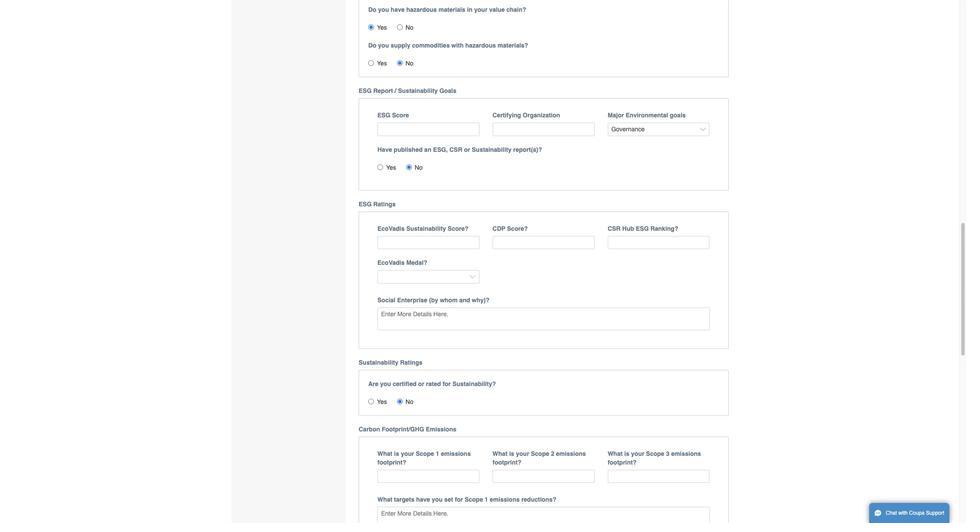 Task type: locate. For each thing, give the bounding box(es) containing it.
None radio
[[406, 164, 412, 170]]

hazardous left materials?
[[466, 42, 496, 49]]

1 horizontal spatial hazardous
[[466, 42, 496, 49]]

1 vertical spatial do
[[368, 42, 377, 49]]

ecovadis sustainability score?
[[378, 225, 469, 232]]

0 vertical spatial have
[[391, 6, 405, 13]]

0 vertical spatial ratings
[[373, 201, 396, 208]]

scope left 3
[[646, 450, 665, 457]]

do you have hazardous materials in your value chain?
[[368, 6, 526, 13]]

no up supply
[[406, 24, 414, 31]]

no down supply
[[406, 60, 414, 67]]

0 vertical spatial or
[[464, 146, 470, 153]]

your inside what is your scope 3 emissions footprint?
[[631, 450, 645, 457]]

have for targets
[[416, 496, 430, 503]]

csr right esg, at the left of the page
[[450, 146, 462, 153]]

rated
[[426, 381, 441, 388]]

footprint? for what is your scope 2 emissions footprint?
[[493, 459, 522, 466]]

chat with coupa support
[[886, 510, 945, 516]]

certified
[[393, 381, 417, 388]]

or
[[464, 146, 470, 153], [418, 381, 424, 388]]

What targets have you set for Scope 1 emissions reductions? text field
[[378, 507, 710, 523]]

1 vertical spatial 1
[[485, 496, 488, 503]]

with right commodities
[[452, 42, 464, 49]]

footprint/ghg
[[382, 426, 424, 433]]

no down 'published'
[[415, 164, 423, 171]]

1 is from the left
[[394, 450, 399, 457]]

0 horizontal spatial for
[[443, 381, 451, 388]]

is inside what is your scope 3 emissions footprint?
[[625, 450, 630, 457]]

EcoVadis Sustainability Score? text field
[[378, 236, 480, 249]]

1 vertical spatial ratings
[[400, 359, 423, 366]]

2 is from the left
[[509, 450, 514, 457]]

emissions inside 'what is your scope 1 emissions footprint?'
[[441, 450, 471, 457]]

0 vertical spatial do
[[368, 6, 377, 13]]

certifying
[[493, 112, 521, 119]]

what is your scope 2 emissions footprint?
[[493, 450, 586, 466]]

0 horizontal spatial have
[[391, 6, 405, 13]]

0 horizontal spatial is
[[394, 450, 399, 457]]

footprint? inside what is your scope 3 emissions footprint?
[[608, 459, 637, 466]]

what inside what is your scope 2 emissions footprint?
[[493, 450, 508, 457]]

1 vertical spatial hazardous
[[466, 42, 496, 49]]

enterprise
[[397, 297, 428, 304]]

1 footprint? from the left
[[378, 459, 406, 466]]

0 horizontal spatial hazardous
[[406, 6, 437, 13]]

/
[[395, 87, 397, 94]]

scope left 2 at bottom right
[[531, 450, 549, 457]]

footprint? down footprint/ghg
[[378, 459, 406, 466]]

scope inside what is your scope 2 emissions footprint?
[[531, 450, 549, 457]]

1 horizontal spatial have
[[416, 496, 430, 503]]

or left rated
[[418, 381, 424, 388]]

with inside button
[[899, 510, 908, 516]]

hazardous left materials in the top left of the page
[[406, 6, 437, 13]]

esg score
[[378, 112, 409, 119]]

your left 2 at bottom right
[[516, 450, 529, 457]]

with
[[452, 42, 464, 49], [899, 510, 908, 516]]

0 horizontal spatial with
[[452, 42, 464, 49]]

1 horizontal spatial is
[[509, 450, 514, 457]]

report(s)?
[[513, 146, 542, 153]]

support
[[926, 510, 945, 516]]

scope inside what is your scope 3 emissions footprint?
[[646, 450, 665, 457]]

1 vertical spatial with
[[899, 510, 908, 516]]

cdp
[[493, 225, 506, 232]]

1 vertical spatial have
[[416, 496, 430, 503]]

is down footprint/ghg
[[394, 450, 399, 457]]

do for do you have hazardous materials in your value chain?
[[368, 6, 377, 13]]

1 do from the top
[[368, 6, 377, 13]]

sustainability up are
[[359, 359, 399, 366]]

2 horizontal spatial footprint?
[[608, 459, 637, 466]]

score
[[392, 112, 409, 119]]

have up supply
[[391, 6, 405, 13]]

coupa
[[910, 510, 925, 516]]

goals
[[670, 112, 686, 119]]

no for have
[[406, 24, 414, 31]]

1 right set
[[485, 496, 488, 503]]

0 horizontal spatial ratings
[[373, 201, 396, 208]]

score? up ecovadis sustainability score? text box
[[448, 225, 469, 232]]

0 vertical spatial hazardous
[[406, 6, 437, 13]]

esg for esg ratings
[[359, 201, 372, 208]]

ecovadis
[[378, 225, 405, 232], [378, 259, 405, 266]]

hazardous
[[406, 6, 437, 13], [466, 42, 496, 49]]

footprint? up what is your scope 3 emissions footprint? text field
[[608, 459, 637, 466]]

1 vertical spatial ecovadis
[[378, 259, 405, 266]]

1 horizontal spatial ratings
[[400, 359, 423, 366]]

0 vertical spatial 1
[[436, 450, 439, 457]]

your inside what is your scope 2 emissions footprint?
[[516, 450, 529, 457]]

emissions for what is your scope 2 emissions footprint?
[[556, 450, 586, 457]]

ecovadis for ecovadis sustainability score?
[[378, 225, 405, 232]]

1 vertical spatial or
[[418, 381, 424, 388]]

for for set
[[455, 496, 463, 503]]

1 horizontal spatial with
[[899, 510, 908, 516]]

ecovadis down esg ratings
[[378, 225, 405, 232]]

esg
[[359, 87, 372, 94], [378, 112, 390, 119], [359, 201, 372, 208], [636, 225, 649, 232]]

1 horizontal spatial for
[[455, 496, 463, 503]]

what for what is your scope 2 emissions footprint?
[[493, 450, 508, 457]]

are
[[368, 381, 379, 388]]

emissions inside what is your scope 2 emissions footprint?
[[556, 450, 586, 457]]

is inside what is your scope 2 emissions footprint?
[[509, 450, 514, 457]]

emissions right 2 at bottom right
[[556, 450, 586, 457]]

3
[[666, 450, 670, 457]]

have right targets
[[416, 496, 430, 503]]

have
[[391, 6, 405, 13], [416, 496, 430, 503]]

in
[[467, 6, 473, 13]]

1
[[436, 450, 439, 457], [485, 496, 488, 503]]

yes
[[377, 24, 387, 31], [377, 60, 387, 67], [386, 164, 396, 171], [377, 398, 387, 405]]

what targets have you set for scope 1 emissions reductions?
[[378, 496, 557, 503]]

ecovadis for ecovadis medal?
[[378, 259, 405, 266]]

sustainability
[[398, 87, 438, 94], [472, 146, 512, 153], [406, 225, 446, 232], [359, 359, 399, 366]]

2 score? from the left
[[507, 225, 528, 232]]

no down certified
[[406, 398, 414, 405]]

scope inside 'what is your scope 1 emissions footprint?'
[[416, 450, 434, 457]]

1 horizontal spatial footprint?
[[493, 459, 522, 466]]

are you certified or rated for sustainability?
[[368, 381, 496, 388]]

is up what is your scope 3 emissions footprint? text field
[[625, 450, 630, 457]]

footprint? inside 'what is your scope 1 emissions footprint?'
[[378, 459, 406, 466]]

0 horizontal spatial score?
[[448, 225, 469, 232]]

1 horizontal spatial csr
[[608, 225, 621, 232]]

2 ecovadis from the top
[[378, 259, 405, 266]]

(by
[[429, 297, 438, 304]]

emissions down "emissions"
[[441, 450, 471, 457]]

do for do you supply commodities with hazardous materials?
[[368, 42, 377, 49]]

3 is from the left
[[625, 450, 630, 457]]

emissions
[[441, 450, 471, 457], [556, 450, 586, 457], [671, 450, 701, 457], [490, 496, 520, 503]]

your inside 'what is your scope 1 emissions footprint?'
[[401, 450, 414, 457]]

0 vertical spatial ecovadis
[[378, 225, 405, 232]]

sustainability up ecovadis sustainability score? text box
[[406, 225, 446, 232]]

1 up what is your scope 1 emissions footprint? text field
[[436, 450, 439, 457]]

you
[[378, 6, 389, 13], [378, 42, 389, 49], [380, 381, 391, 388], [432, 496, 443, 503]]

what
[[378, 450, 393, 457], [493, 450, 508, 457], [608, 450, 623, 457], [378, 496, 393, 503]]

your down carbon footprint/ghg emissions
[[401, 450, 414, 457]]

emissions for what is your scope 1 emissions footprint?
[[441, 450, 471, 457]]

1 ecovadis from the top
[[378, 225, 405, 232]]

1 horizontal spatial 1
[[485, 496, 488, 503]]

ecovadis medal?
[[378, 259, 428, 266]]

your left 3
[[631, 450, 645, 457]]

footprint? inside what is your scope 2 emissions footprint?
[[493, 459, 522, 466]]

what is your scope 3 emissions footprint?
[[608, 450, 701, 466]]

ecovadis left the medal?
[[378, 259, 405, 266]]

1 vertical spatial for
[[455, 496, 463, 503]]

is for what is your scope 3 emissions footprint?
[[625, 450, 630, 457]]

chat
[[886, 510, 897, 516]]

is up what is your scope 2 emissions footprint? text box at the bottom right of page
[[509, 450, 514, 457]]

ESG Score text field
[[378, 123, 480, 136]]

chain?
[[507, 6, 526, 13]]

for right rated
[[443, 381, 451, 388]]

is
[[394, 450, 399, 457], [509, 450, 514, 457], [625, 450, 630, 457]]

footprint? up what is your scope 2 emissions footprint? text box at the bottom right of page
[[493, 459, 522, 466]]

0 vertical spatial for
[[443, 381, 451, 388]]

scope
[[416, 450, 434, 457], [531, 450, 549, 457], [646, 450, 665, 457], [465, 496, 483, 503]]

what inside what is your scope 3 emissions footprint?
[[608, 450, 623, 457]]

what inside 'what is your scope 1 emissions footprint?'
[[378, 450, 393, 457]]

1 horizontal spatial score?
[[507, 225, 528, 232]]

csr left hub
[[608, 225, 621, 232]]

goals
[[440, 87, 457, 94]]

and
[[459, 297, 470, 304]]

0 horizontal spatial footprint?
[[378, 459, 406, 466]]

3 footprint? from the left
[[608, 459, 637, 466]]

scope for 1
[[416, 450, 434, 457]]

have published an esg, csr or sustainability report(s)?
[[378, 146, 542, 153]]

is inside 'what is your scope 1 emissions footprint?'
[[394, 450, 399, 457]]

2 footprint? from the left
[[493, 459, 522, 466]]

medal?
[[406, 259, 428, 266]]

do
[[368, 6, 377, 13], [368, 42, 377, 49]]

for right set
[[455, 496, 463, 503]]

csr
[[450, 146, 462, 153], [608, 225, 621, 232]]

0 horizontal spatial 1
[[436, 450, 439, 457]]

1 inside 'what is your scope 1 emissions footprint?'
[[436, 450, 439, 457]]

cdp score?
[[493, 225, 528, 232]]

esg for esg score
[[378, 112, 390, 119]]

ratings
[[373, 201, 396, 208], [400, 359, 423, 366]]

score?
[[448, 225, 469, 232], [507, 225, 528, 232]]

emissions inside what is your scope 3 emissions footprint?
[[671, 450, 701, 457]]

or right esg, at the left of the page
[[464, 146, 470, 153]]

None radio
[[368, 25, 374, 30], [397, 25, 403, 30], [368, 60, 374, 66], [397, 60, 403, 66], [378, 164, 383, 170], [368, 399, 374, 405], [397, 399, 403, 405], [368, 25, 374, 30], [397, 25, 403, 30], [368, 60, 374, 66], [397, 60, 403, 66], [378, 164, 383, 170], [368, 399, 374, 405], [397, 399, 403, 405]]

1 horizontal spatial or
[[464, 146, 470, 153]]

your for what is your scope 1 emissions footprint?
[[401, 450, 414, 457]]

footprint?
[[378, 459, 406, 466], [493, 459, 522, 466], [608, 459, 637, 466]]

no
[[406, 24, 414, 31], [406, 60, 414, 67], [415, 164, 423, 171], [406, 398, 414, 405]]

2 horizontal spatial is
[[625, 450, 630, 457]]

for
[[443, 381, 451, 388], [455, 496, 463, 503]]

score? right cdp
[[507, 225, 528, 232]]

you for certified
[[380, 381, 391, 388]]

2 do from the top
[[368, 42, 377, 49]]

0 horizontal spatial csr
[[450, 146, 462, 153]]

targets
[[394, 496, 415, 503]]

you for have
[[378, 6, 389, 13]]

scope up what is your scope 1 emissions footprint? text field
[[416, 450, 434, 457]]

your
[[474, 6, 488, 13], [401, 450, 414, 457], [516, 450, 529, 457], [631, 450, 645, 457]]

with right chat
[[899, 510, 908, 516]]

emissions right 3
[[671, 450, 701, 457]]



Task type: describe. For each thing, give the bounding box(es) containing it.
no for certified
[[406, 398, 414, 405]]

yes for have published an esg, csr or sustainability report(s)?
[[386, 164, 396, 171]]

is for what is your scope 2 emissions footprint?
[[509, 450, 514, 457]]

an
[[424, 146, 432, 153]]

esg ratings
[[359, 201, 396, 208]]

yes for do you have hazardous materials in your value chain?
[[377, 24, 387, 31]]

value
[[489, 6, 505, 13]]

what for what is your scope 1 emissions footprint?
[[378, 450, 393, 457]]

1 score? from the left
[[448, 225, 469, 232]]

2
[[551, 450, 555, 457]]

your for what is your scope 3 emissions footprint?
[[631, 450, 645, 457]]

your for what is your scope 2 emissions footprint?
[[516, 450, 529, 457]]

scope right set
[[465, 496, 483, 503]]

esg report / sustainability goals
[[359, 87, 457, 94]]

yes for are you certified or rated for sustainability?
[[377, 398, 387, 405]]

scope for 3
[[646, 450, 665, 457]]

0 vertical spatial with
[[452, 42, 464, 49]]

CDP Score? text field
[[493, 236, 595, 249]]

0 horizontal spatial or
[[418, 381, 424, 388]]

ratings for esg ratings
[[373, 201, 396, 208]]

What is your Scope 1 emissions footprint? text field
[[378, 470, 480, 483]]

1 vertical spatial csr
[[608, 225, 621, 232]]

supply
[[391, 42, 411, 49]]

yes for do you supply commodities with hazardous materials?
[[377, 60, 387, 67]]

no for an
[[415, 164, 423, 171]]

your right in
[[474, 6, 488, 13]]

esg,
[[433, 146, 448, 153]]

why)?
[[472, 297, 490, 304]]

ranking?
[[651, 225, 679, 232]]

csr hub esg ranking?
[[608, 225, 679, 232]]

for for rated
[[443, 381, 451, 388]]

have
[[378, 146, 392, 153]]

materials
[[439, 6, 466, 13]]

do you supply commodities with hazardous materials?
[[368, 42, 528, 49]]

materials?
[[498, 42, 528, 49]]

carbon footprint/ghg emissions
[[359, 426, 457, 433]]

have for you
[[391, 6, 405, 13]]

What is your Scope 2 emissions footprint? text field
[[493, 470, 595, 483]]

you for supply
[[378, 42, 389, 49]]

Certifying Organization text field
[[493, 123, 595, 136]]

footprint? for what is your scope 3 emissions footprint?
[[608, 459, 637, 466]]

organization
[[523, 112, 560, 119]]

scope for 2
[[531, 450, 549, 457]]

whom
[[440, 297, 458, 304]]

certifying organization
[[493, 112, 560, 119]]

emissions for what is your scope 3 emissions footprint?
[[671, 450, 701, 457]]

hub
[[623, 225, 634, 232]]

emissions
[[426, 426, 457, 433]]

major environmental goals
[[608, 112, 686, 119]]

environmental
[[626, 112, 668, 119]]

published
[[394, 146, 423, 153]]

sustainability left report(s)?
[[472, 146, 512, 153]]

Social Enterprise (by whom and why)? text field
[[378, 308, 710, 330]]

What is your Scope 3 emissions footprint? text field
[[608, 470, 710, 483]]

CSR Hub ESG Ranking? text field
[[608, 236, 710, 249]]

major
[[608, 112, 624, 119]]

what is your scope 1 emissions footprint?
[[378, 450, 471, 466]]

commodities
[[412, 42, 450, 49]]

set
[[444, 496, 453, 503]]

social enterprise (by whom and why)?
[[378, 297, 490, 304]]

what for what is your scope 3 emissions footprint?
[[608, 450, 623, 457]]

report
[[373, 87, 393, 94]]

sustainability?
[[453, 381, 496, 388]]

what for what targets have you set for scope 1 emissions reductions?
[[378, 496, 393, 503]]

carbon
[[359, 426, 380, 433]]

ratings for sustainability ratings
[[400, 359, 423, 366]]

0 vertical spatial csr
[[450, 146, 462, 153]]

chat with coupa support button
[[870, 503, 950, 523]]

social
[[378, 297, 396, 304]]

emissions left "reductions?"
[[490, 496, 520, 503]]

sustainability right /
[[398, 87, 438, 94]]

sustainability ratings
[[359, 359, 423, 366]]

reductions?
[[522, 496, 557, 503]]

footprint? for what is your scope 1 emissions footprint?
[[378, 459, 406, 466]]

esg for esg report / sustainability goals
[[359, 87, 372, 94]]

is for what is your scope 1 emissions footprint?
[[394, 450, 399, 457]]

no for supply
[[406, 60, 414, 67]]



Task type: vqa. For each thing, say whether or not it's contained in the screenshot.
navigation
no



